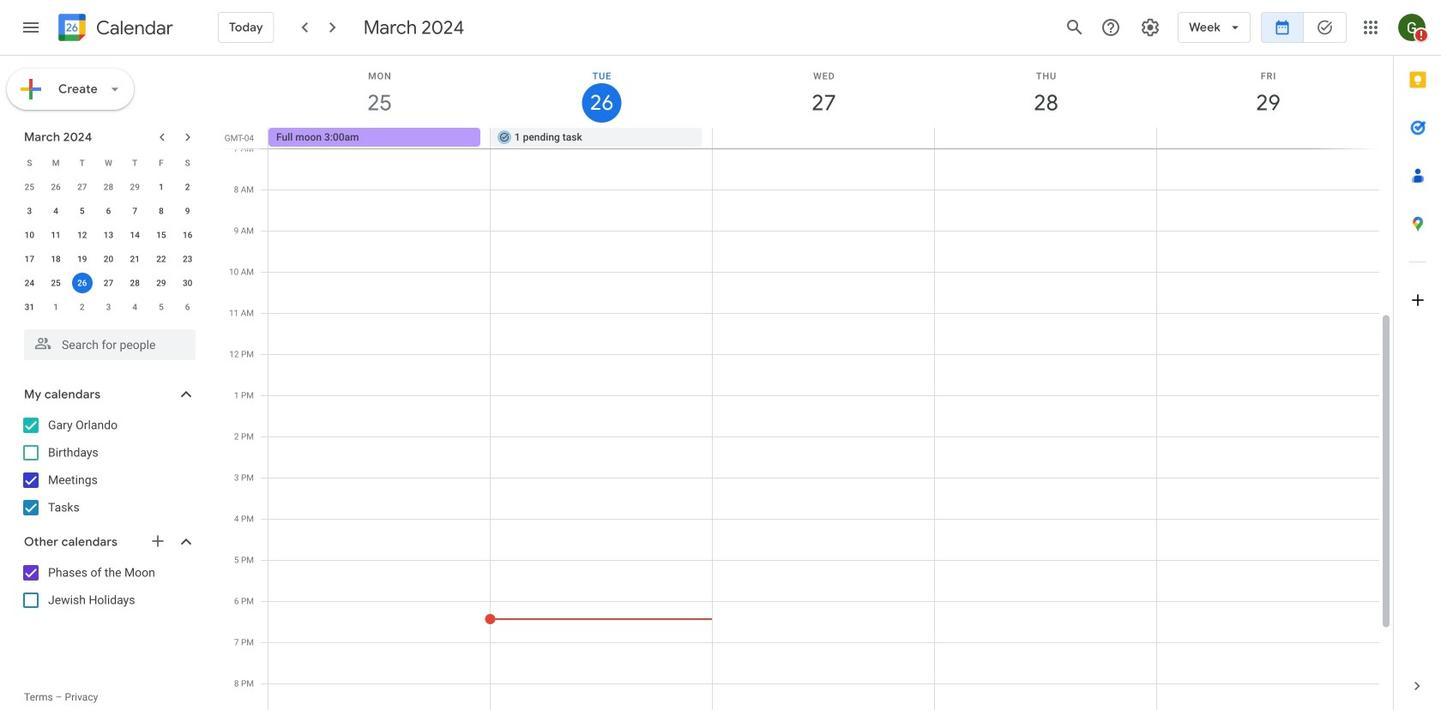 Task type: locate. For each thing, give the bounding box(es) containing it.
tab list
[[1394, 56, 1441, 662]]

17 element
[[19, 249, 40, 269]]

10 element
[[19, 225, 40, 245]]

cell inside march 2024 grid
[[69, 271, 95, 295]]

april 3 element
[[98, 297, 119, 317]]

19 element
[[72, 249, 92, 269]]

april 4 element
[[125, 297, 145, 317]]

calendar element
[[55, 10, 173, 48]]

main drawer image
[[21, 17, 41, 38]]

other calendars list
[[3, 559, 213, 614]]

february 27 element
[[72, 177, 92, 197]]

11 element
[[46, 225, 66, 245]]

row group
[[16, 175, 201, 319]]

9 element
[[177, 201, 198, 221]]

row
[[261, 128, 1393, 148], [16, 151, 201, 175], [16, 175, 201, 199], [16, 199, 201, 223], [16, 223, 201, 247], [16, 247, 201, 271], [16, 271, 201, 295], [16, 295, 201, 319]]

None search field
[[0, 323, 213, 360]]

23 element
[[177, 249, 198, 269]]

24 element
[[19, 273, 40, 293]]

grid
[[220, 56, 1393, 710]]

add other calendars image
[[149, 533, 166, 550]]

4 element
[[46, 201, 66, 221]]

5 element
[[72, 201, 92, 221]]

25 element
[[46, 273, 66, 293]]

heading
[[93, 18, 173, 38]]

cell
[[713, 128, 935, 148], [935, 128, 1157, 148], [1157, 128, 1379, 148], [69, 271, 95, 295]]

april 1 element
[[46, 297, 66, 317]]

8 element
[[151, 201, 172, 221]]

13 element
[[98, 225, 119, 245]]

settings menu image
[[1140, 17, 1161, 38]]

20 element
[[98, 249, 119, 269]]



Task type: vqa. For each thing, say whether or not it's contained in the screenshot.
the the within Email guests dialog
no



Task type: describe. For each thing, give the bounding box(es) containing it.
15 element
[[151, 225, 172, 245]]

12 element
[[72, 225, 92, 245]]

16 element
[[177, 225, 198, 245]]

6 element
[[98, 201, 119, 221]]

27 element
[[98, 273, 119, 293]]

29 element
[[151, 273, 172, 293]]

14 element
[[125, 225, 145, 245]]

february 25 element
[[19, 177, 40, 197]]

heading inside calendar 'element'
[[93, 18, 173, 38]]

Search for people text field
[[34, 329, 185, 360]]

22 element
[[151, 249, 172, 269]]

april 5 element
[[151, 297, 172, 317]]

30 element
[[177, 273, 198, 293]]

7 element
[[125, 201, 145, 221]]

21 element
[[125, 249, 145, 269]]

february 28 element
[[98, 177, 119, 197]]

february 29 element
[[125, 177, 145, 197]]

28 element
[[125, 273, 145, 293]]

april 2 element
[[72, 297, 92, 317]]

18 element
[[46, 249, 66, 269]]

april 6 element
[[177, 297, 198, 317]]

1 element
[[151, 177, 172, 197]]

my calendars list
[[3, 412, 213, 522]]

2 element
[[177, 177, 198, 197]]

31 element
[[19, 297, 40, 317]]

march 2024 grid
[[16, 151, 201, 319]]

3 element
[[19, 201, 40, 221]]

february 26 element
[[46, 177, 66, 197]]

26, today element
[[72, 273, 92, 293]]



